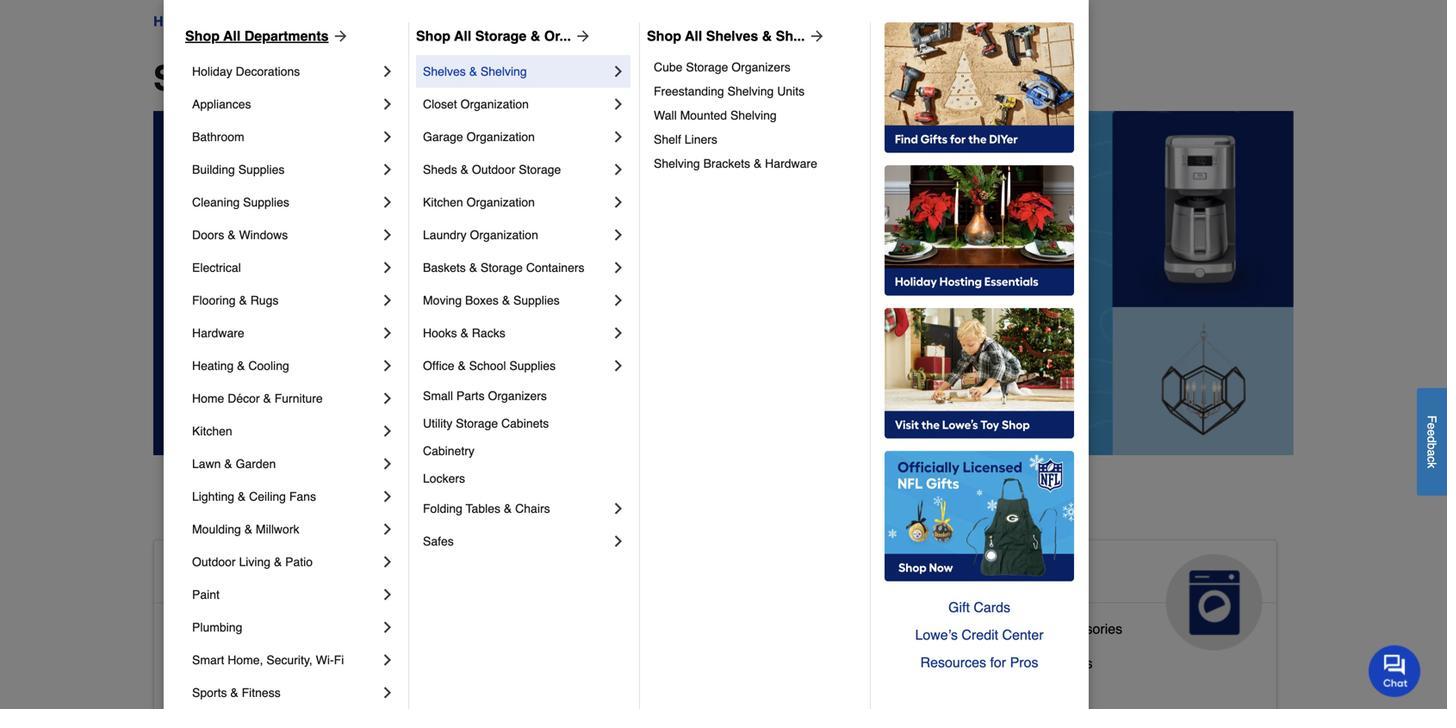 Task type: locate. For each thing, give the bounding box(es) containing it.
shelving up closet organization link
[[481, 65, 527, 78]]

departments
[[207, 13, 286, 29], [244, 28, 329, 44], [301, 59, 512, 98]]

brackets
[[703, 157, 750, 171]]

organization for kitchen organization
[[467, 196, 535, 209]]

& left patio
[[274, 556, 282, 569]]

utility
[[423, 417, 452, 431]]

e up "d"
[[1425, 423, 1439, 430]]

chevron right image for heating & cooling
[[379, 358, 396, 375]]

0 horizontal spatial kitchen
[[192, 425, 232, 439]]

accessible down smart
[[168, 690, 234, 706]]

1 horizontal spatial appliances
[[936, 562, 1064, 589]]

animal
[[552, 562, 632, 589]]

garage organization link
[[423, 121, 610, 153]]

moving
[[423, 294, 462, 308]]

electrical link
[[192, 252, 379, 284]]

kitchen up laundry
[[423, 196, 463, 209]]

1 e from the top
[[1425, 423, 1439, 430]]

kitchen for kitchen
[[192, 425, 232, 439]]

accessible for accessible bedroom
[[168, 656, 234, 672]]

0 vertical spatial organizers
[[732, 60, 791, 74]]

wall mounted shelving
[[654, 109, 777, 122]]

& right boxes
[[502, 294, 510, 308]]

shop up the cube
[[647, 28, 681, 44]]

holiday
[[192, 65, 232, 78]]

sheds & outdoor storage link
[[423, 153, 610, 186]]

1 vertical spatial bathroom
[[238, 622, 297, 637]]

organizers for small parts organizers
[[488, 389, 547, 403]]

shelves up 'cube storage organizers' at the top
[[706, 28, 758, 44]]

paint link
[[192, 579, 379, 612]]

0 vertical spatial hardware
[[765, 157, 817, 171]]

lawn & garden
[[192, 457, 276, 471]]

bathroom up smart home, security, wi-fi
[[238, 622, 297, 637]]

chevron right image for appliances
[[379, 96, 396, 113]]

shop all shelves & sh... link
[[647, 26, 826, 47]]

pet inside animal & pet care
[[663, 562, 701, 589]]

parts up utility storage cabinets
[[456, 389, 485, 403]]

accessible for accessible home
[[168, 562, 294, 589]]

all up holiday decorations
[[223, 28, 241, 44]]

sheds & outdoor storage
[[423, 163, 561, 177]]

& up "closet organization"
[[469, 65, 477, 78]]

1 horizontal spatial pet
[[663, 562, 701, 589]]

security,
[[267, 654, 313, 668]]

0 horizontal spatial arrow right image
[[571, 28, 592, 45]]

0 vertical spatial kitchen
[[423, 196, 463, 209]]

0 vertical spatial outdoor
[[472, 163, 516, 177]]

officially licensed n f l gifts. shop now. image
[[885, 451, 1074, 582]]

shop all shelves & sh...
[[647, 28, 805, 44]]

shop up holiday
[[185, 28, 220, 44]]

storage up freestanding
[[686, 60, 728, 74]]

chevron right image for kitchen
[[379, 423, 396, 440]]

lighting & ceiling fans link
[[192, 481, 379, 513]]

storage down small parts organizers
[[456, 417, 498, 431]]

shop up shelves & shelving
[[416, 28, 451, 44]]

kitchen inside the kitchen link
[[192, 425, 232, 439]]

arrow right image inside shop all storage & or... link
[[571, 28, 592, 45]]

1 vertical spatial shelves
[[423, 65, 466, 78]]

& right office in the left bottom of the page
[[458, 359, 466, 373]]

1 accessible from the top
[[168, 562, 294, 589]]

shelves inside shop all shelves & sh... link
[[706, 28, 758, 44]]

parts for appliance
[[1000, 622, 1032, 637]]

lockers
[[423, 472, 465, 486]]

all for shop all departments
[[248, 59, 292, 98]]

0 horizontal spatial parts
[[456, 389, 485, 403]]

1 vertical spatial outdoor
[[192, 556, 236, 569]]

appliances up cards
[[936, 562, 1064, 589]]

chevron right image for electrical
[[379, 259, 396, 277]]

hooks & racks link
[[423, 317, 610, 350]]

arrow right image
[[571, 28, 592, 45], [805, 28, 826, 45]]

accessible home link
[[154, 541, 509, 651]]

hooks
[[423, 327, 457, 340]]

2 accessible from the top
[[168, 622, 234, 637]]

outdoor down garage organization
[[472, 163, 516, 177]]

accessible home image
[[399, 555, 495, 651]]

organizers up utility storage cabinets link
[[488, 389, 547, 403]]

0 vertical spatial pet
[[663, 562, 701, 589]]

storage down garage organization link
[[519, 163, 561, 177]]

arrow right image up shelves & shelving link
[[571, 28, 592, 45]]

& right tables
[[504, 502, 512, 516]]

organization up baskets & storage containers
[[470, 228, 538, 242]]

chevron right image for folding tables & chairs
[[610, 501, 627, 518]]

1 vertical spatial parts
[[1000, 622, 1032, 637]]

chevron right image for office & school supplies
[[610, 358, 627, 375]]

b
[[1425, 443, 1439, 450]]

chevron right image for moving boxes & supplies
[[610, 292, 627, 309]]

garage
[[423, 130, 463, 144]]

accessible down moulding
[[168, 562, 294, 589]]

heating
[[192, 359, 234, 373]]

1 horizontal spatial organizers
[[732, 60, 791, 74]]

wall
[[654, 109, 677, 122]]

1 vertical spatial organizers
[[488, 389, 547, 403]]

appliances link down 'decorations' in the top of the page
[[192, 88, 379, 121]]

building supplies
[[192, 163, 285, 177]]

laundry
[[423, 228, 467, 242]]

folding tables & chairs link
[[423, 493, 610, 526]]

storage up the moving boxes & supplies
[[481, 261, 523, 275]]

chevron right image for lawn & garden
[[379, 456, 396, 473]]

organization
[[461, 97, 529, 111], [467, 130, 535, 144], [467, 196, 535, 209], [470, 228, 538, 242]]

supplies up houses,
[[613, 649, 666, 665]]

1 horizontal spatial furniture
[[683, 684, 738, 699]]

small
[[423, 389, 453, 403]]

0 horizontal spatial shop
[[185, 28, 220, 44]]

& left rugs
[[239, 294, 247, 308]]

1 vertical spatial kitchen
[[192, 425, 232, 439]]

organizers up the freestanding shelving units link
[[732, 60, 791, 74]]

safes link
[[423, 526, 610, 558]]

chevron right image for doors & windows
[[379, 227, 396, 244]]

office & school supplies
[[423, 359, 556, 373]]

all for shop all departments
[[223, 28, 241, 44]]

& right sheds
[[461, 163, 469, 177]]

cleaning supplies
[[192, 196, 289, 209]]

visit the lowe's toy shop. image
[[885, 308, 1074, 439]]

electrical
[[192, 261, 241, 275]]

shop for shop all departments
[[185, 28, 220, 44]]

chevron right image
[[379, 96, 396, 113], [610, 96, 627, 113], [379, 161, 396, 178], [610, 161, 627, 178], [379, 194, 396, 211], [610, 194, 627, 211], [610, 227, 627, 244], [610, 259, 627, 277], [379, 292, 396, 309], [379, 423, 396, 440], [379, 456, 396, 473], [610, 501, 627, 518], [379, 521, 396, 538], [610, 533, 627, 550], [379, 554, 396, 571]]

chevron right image for flooring & rugs
[[379, 292, 396, 309]]

sheds
[[423, 163, 457, 177]]

kitchen organization
[[423, 196, 535, 209]]

parts down cards
[[1000, 622, 1032, 637]]

departments up garage
[[301, 59, 512, 98]]

0 horizontal spatial outdoor
[[192, 556, 236, 569]]

safes
[[423, 535, 454, 549]]

houses,
[[615, 684, 666, 699]]

2 e from the top
[[1425, 430, 1439, 437]]

for
[[990, 655, 1006, 671]]

utility storage cabinets link
[[423, 410, 627, 438]]

1 horizontal spatial parts
[[1000, 622, 1032, 637]]

kitchen inside kitchen organization link
[[423, 196, 463, 209]]

cleaning supplies link
[[192, 186, 379, 219]]

0 horizontal spatial appliances
[[192, 97, 251, 111]]

supplies up the 'windows'
[[243, 196, 289, 209]]

c
[[1425, 457, 1439, 463]]

kitchen up lawn
[[192, 425, 232, 439]]

home décor & furniture
[[192, 392, 323, 406]]

f e e d b a c k button
[[1417, 388, 1447, 496]]

chevron right image for laundry organization
[[610, 227, 627, 244]]

4 accessible from the top
[[168, 690, 234, 706]]

& right animal
[[639, 562, 656, 589]]

furniture
[[275, 392, 323, 406], [683, 684, 738, 699]]

supplies for cleaning supplies
[[243, 196, 289, 209]]

lighting
[[192, 490, 234, 504]]

appliances
[[192, 97, 251, 111], [936, 562, 1064, 589]]

lighting & ceiling fans
[[192, 490, 316, 504]]

lowe's credit center link
[[885, 622, 1074, 650]]

all
[[223, 28, 241, 44], [454, 28, 471, 44], [685, 28, 702, 44], [248, 59, 292, 98]]

chevron right image for outdoor living & patio
[[379, 554, 396, 571]]

all up shelves & shelving
[[454, 28, 471, 44]]

holiday hosting essentials. image
[[885, 165, 1074, 296]]

& inside "link"
[[239, 294, 247, 308]]

1 horizontal spatial shelves
[[706, 28, 758, 44]]

3 accessible from the top
[[168, 656, 234, 672]]

organization up garage organization
[[461, 97, 529, 111]]

all up 'cube storage organizers' at the top
[[685, 28, 702, 44]]

& right entry
[[274, 690, 283, 706]]

lawn
[[192, 457, 221, 471]]

1 arrow right image from the left
[[571, 28, 592, 45]]

0 horizontal spatial hardware
[[192, 327, 244, 340]]

accessible for accessible entry & home
[[168, 690, 234, 706]]

1 horizontal spatial outdoor
[[472, 163, 516, 177]]

& right décor at the bottom
[[263, 392, 271, 406]]

outdoor
[[472, 163, 516, 177], [192, 556, 236, 569]]

ceiling
[[249, 490, 286, 504]]

arrow right image for shop all shelves & sh...
[[805, 28, 826, 45]]

organization down sheds & outdoor storage at the left top
[[467, 196, 535, 209]]

0 vertical spatial bathroom
[[192, 130, 244, 144]]

supplies inside "link"
[[243, 196, 289, 209]]

& right lawn
[[224, 457, 232, 471]]

office
[[423, 359, 455, 373]]

hardware down flooring
[[192, 327, 244, 340]]

sports
[[192, 687, 227, 700]]

& left pros
[[999, 656, 1008, 672]]

arrow right image inside shop all shelves & sh... link
[[805, 28, 826, 45]]

2 horizontal spatial shop
[[647, 28, 681, 44]]

departments up holiday decorations link
[[244, 28, 329, 44]]

outdoor down moulding
[[192, 556, 236, 569]]

resources for pros
[[921, 655, 1039, 671]]

supplies up 'cleaning supplies' on the top left
[[238, 163, 285, 177]]

1 horizontal spatial kitchen
[[423, 196, 463, 209]]

garden
[[236, 457, 276, 471]]

smart
[[192, 654, 224, 668]]

1 vertical spatial appliances
[[936, 562, 1064, 589]]

all down shop all departments link
[[248, 59, 292, 98]]

appliance parts & accessories link
[[936, 618, 1123, 652]]

appliances link up chillers at the right bottom of the page
[[922, 541, 1277, 651]]

hardware down shelf liners link on the top of the page
[[765, 157, 817, 171]]

1 shop from the left
[[185, 28, 220, 44]]

0 horizontal spatial pet
[[552, 684, 573, 699]]

sh...
[[776, 28, 805, 44]]

& down accessible bedroom "link"
[[230, 687, 238, 700]]

accessible up sports
[[168, 656, 234, 672]]

parts
[[456, 389, 485, 403], [1000, 622, 1032, 637]]

accessible inside "link"
[[168, 656, 234, 672]]

& left millwork
[[244, 523, 252, 537]]

0 horizontal spatial organizers
[[488, 389, 547, 403]]

baskets & storage containers link
[[423, 252, 610, 284]]

e up b
[[1425, 430, 1439, 437]]

chevron right image for hooks & racks
[[610, 325, 627, 342]]

shop all storage & or...
[[416, 28, 571, 44]]

2 shop from the left
[[416, 28, 451, 44]]

chevron right image for hardware
[[379, 325, 396, 342]]

2 arrow right image from the left
[[805, 28, 826, 45]]

accessible up smart
[[168, 622, 234, 637]]

cabinetry link
[[423, 438, 627, 465]]

0 horizontal spatial shelves
[[423, 65, 466, 78]]

hardware
[[765, 157, 817, 171], [192, 327, 244, 340]]

kitchen for kitchen organization
[[423, 196, 463, 209]]

1 vertical spatial appliances link
[[922, 541, 1277, 651]]

furniture right houses,
[[683, 684, 738, 699]]

home link
[[153, 11, 192, 32]]

f e e d b a c k
[[1425, 416, 1439, 469]]

0 vertical spatial furniture
[[275, 392, 323, 406]]

bathroom up building
[[192, 130, 244, 144]]

appliances down holiday
[[192, 97, 251, 111]]

moulding & millwork link
[[192, 513, 379, 546]]

fitness
[[242, 687, 281, 700]]

outdoor living & patio link
[[192, 546, 379, 579]]

1 horizontal spatial arrow right image
[[805, 28, 826, 45]]

0 vertical spatial shelves
[[706, 28, 758, 44]]

office & school supplies link
[[423, 350, 610, 383]]

& up wine
[[1036, 622, 1045, 637]]

d
[[1425, 437, 1439, 443]]

patio
[[285, 556, 313, 569]]

bathroom inside accessible bathroom link
[[238, 622, 297, 637]]

3 shop from the left
[[647, 28, 681, 44]]

shelving down cube storage organizers link
[[728, 84, 774, 98]]

shop
[[185, 28, 220, 44], [416, 28, 451, 44], [647, 28, 681, 44]]

arrow right image up cube storage organizers link
[[805, 28, 826, 45]]

chevron right image
[[379, 63, 396, 80], [610, 63, 627, 80], [379, 128, 396, 146], [610, 128, 627, 146], [379, 227, 396, 244], [379, 259, 396, 277], [610, 292, 627, 309], [379, 325, 396, 342], [610, 325, 627, 342], [379, 358, 396, 375], [610, 358, 627, 375], [379, 390, 396, 407], [379, 488, 396, 506], [379, 587, 396, 604], [379, 619, 396, 637], [379, 652, 396, 669], [379, 685, 396, 702]]

beds,
[[576, 684, 612, 699]]

cube
[[654, 60, 683, 74]]

organization up sheds & outdoor storage at the left top
[[467, 130, 535, 144]]

0 vertical spatial appliances link
[[192, 88, 379, 121]]

1 horizontal spatial shop
[[416, 28, 451, 44]]

0 vertical spatial parts
[[456, 389, 485, 403]]

& inside animal & pet care
[[639, 562, 656, 589]]

departments for shop
[[244, 28, 329, 44]]

plumbing
[[192, 621, 242, 635]]

chevron right image for paint
[[379, 587, 396, 604]]

organization for garage organization
[[467, 130, 535, 144]]

shelves up closet
[[423, 65, 466, 78]]

furniture up the kitchen link
[[275, 392, 323, 406]]



Task type: describe. For each thing, give the bounding box(es) containing it.
0 horizontal spatial furniture
[[275, 392, 323, 406]]

small parts organizers link
[[423, 383, 627, 410]]

a
[[1425, 450, 1439, 457]]

organization for laundry organization
[[470, 228, 538, 242]]

tables
[[466, 502, 501, 516]]

chevron right image for cleaning supplies
[[379, 194, 396, 211]]

wall mounted shelving link
[[654, 103, 858, 128]]

center
[[1002, 628, 1044, 644]]

chevron right image for kitchen organization
[[610, 194, 627, 211]]

shop
[[153, 59, 239, 98]]

lawn & garden link
[[192, 448, 379, 481]]

wine
[[1012, 656, 1043, 672]]

all for shop all shelves & sh...
[[685, 28, 702, 44]]

parts for small
[[456, 389, 485, 403]]

utility storage cabinets
[[423, 417, 549, 431]]

chevron right image for smart home, security, wi-fi
[[379, 652, 396, 669]]

sports & fitness
[[192, 687, 281, 700]]

chevron right image for lighting & ceiling fans
[[379, 488, 396, 506]]

animal & pet care link
[[538, 541, 893, 651]]

living
[[239, 556, 271, 569]]

heating & cooling
[[192, 359, 289, 373]]

outdoor living & patio
[[192, 556, 313, 569]]

kitchen link
[[192, 415, 379, 448]]

gift
[[949, 600, 970, 616]]

shelving down shelf liners
[[654, 157, 700, 171]]

& right houses,
[[670, 684, 679, 699]]

chevron right image for safes
[[610, 533, 627, 550]]

& right baskets
[[469, 261, 477, 275]]

cabinetry
[[423, 445, 475, 458]]

& left or...
[[530, 28, 540, 44]]

moving boxes & supplies link
[[423, 284, 610, 317]]

doors
[[192, 228, 224, 242]]

chevron right image for shelves & shelving
[[610, 63, 627, 80]]

home décor & furniture link
[[192, 383, 379, 415]]

building supplies link
[[192, 153, 379, 186]]

heating & cooling link
[[192, 350, 379, 383]]

chevron right image for home décor & furniture
[[379, 390, 396, 407]]

or...
[[544, 28, 571, 44]]

chevron right image for closet organization
[[610, 96, 627, 113]]

departments up holiday decorations
[[207, 13, 286, 29]]

chevron right image for sheds & outdoor storage
[[610, 161, 627, 178]]

1 vertical spatial furniture
[[683, 684, 738, 699]]

cards
[[974, 600, 1011, 616]]

accessible bathroom
[[168, 622, 297, 637]]

storage up shelves & shelving link
[[475, 28, 527, 44]]

bathroom inside bathroom link
[[192, 130, 244, 144]]

closet organization link
[[423, 88, 610, 121]]

appliances image
[[1166, 555, 1263, 651]]

freestanding shelving units
[[654, 84, 805, 98]]

all for shop all storage & or...
[[454, 28, 471, 44]]

accessible for accessible bathroom
[[168, 622, 234, 637]]

supplies down containers
[[513, 294, 560, 308]]

chevron right image for baskets & storage containers
[[610, 259, 627, 277]]

care
[[552, 589, 605, 617]]

pet beds, houses, & furniture
[[552, 684, 738, 699]]

containers
[[526, 261, 585, 275]]

cube storage organizers
[[654, 60, 791, 74]]

moulding
[[192, 523, 241, 537]]

shelf liners link
[[654, 128, 858, 152]]

1 horizontal spatial hardware
[[765, 157, 817, 171]]

& left the racks
[[461, 327, 469, 340]]

arrow right image for shop all storage & or...
[[571, 28, 592, 45]]

lowe's
[[915, 628, 958, 644]]

cooling
[[248, 359, 289, 373]]

closet organization
[[423, 97, 529, 111]]

cleaning
[[192, 196, 240, 209]]

shop all departments
[[153, 59, 512, 98]]

décor
[[228, 392, 260, 406]]

departments link
[[207, 11, 286, 32]]

boxes
[[465, 294, 499, 308]]

shelving brackets & hardware link
[[654, 152, 858, 176]]

organizers for cube storage organizers
[[732, 60, 791, 74]]

chat invite button image
[[1369, 645, 1421, 698]]

supplies up small parts organizers link in the left of the page
[[509, 359, 556, 373]]

flooring & rugs link
[[192, 284, 379, 317]]

shelves inside shelves & shelving link
[[423, 65, 466, 78]]

accessible home
[[168, 562, 368, 589]]

shop all departments link
[[185, 26, 349, 47]]

freestanding shelving units link
[[654, 79, 858, 103]]

chevron right image for holiday decorations
[[379, 63, 396, 80]]

animal & pet care image
[[782, 555, 879, 651]]

closet
[[423, 97, 457, 111]]

baskets
[[423, 261, 466, 275]]

accessible entry & home link
[[168, 687, 323, 710]]

shop all storage & or... link
[[416, 26, 592, 47]]

departments for shop
[[301, 59, 512, 98]]

accessible bedroom
[[168, 656, 294, 672]]

hardware link
[[192, 317, 379, 350]]

chevron right image for building supplies
[[379, 161, 396, 178]]

1 vertical spatial pet
[[552, 684, 573, 699]]

appliance parts & accessories
[[936, 622, 1123, 637]]

school
[[469, 359, 506, 373]]

supplies for livestock supplies
[[613, 649, 666, 665]]

cube storage organizers link
[[654, 55, 858, 79]]

doors & windows link
[[192, 219, 379, 252]]

chevron right image for moulding & millwork
[[379, 521, 396, 538]]

shelf liners
[[654, 133, 718, 146]]

plumbing link
[[192, 612, 379, 644]]

shelves & shelving link
[[423, 55, 610, 88]]

find gifts for the diyer. image
[[885, 22, 1074, 153]]

doors & windows
[[192, 228, 288, 242]]

supplies for building supplies
[[238, 163, 285, 177]]

shelves & shelving
[[423, 65, 527, 78]]

shelf
[[654, 133, 681, 146]]

shelving down the freestanding shelving units link
[[731, 109, 777, 122]]

k
[[1425, 463, 1439, 469]]

moulding & millwork
[[192, 523, 299, 537]]

chevron right image for bathroom
[[379, 128, 396, 146]]

& down shelf liners link on the top of the page
[[754, 157, 762, 171]]

accessible bathroom link
[[168, 618, 297, 652]]

holiday decorations link
[[192, 55, 379, 88]]

animal & pet care
[[552, 562, 701, 617]]

flooring & rugs
[[192, 294, 279, 308]]

chevron right image for sports & fitness
[[379, 685, 396, 702]]

fans
[[289, 490, 316, 504]]

rugs
[[250, 294, 279, 308]]

organization for closet organization
[[461, 97, 529, 111]]

accessories
[[1049, 622, 1123, 637]]

shop for shop all storage & or...
[[416, 28, 451, 44]]

smart home, security, wi-fi link
[[192, 644, 379, 677]]

0 horizontal spatial appliances link
[[192, 88, 379, 121]]

& left ceiling
[[238, 490, 246, 504]]

chevron right image for plumbing
[[379, 619, 396, 637]]

& left 'sh...'
[[762, 28, 772, 44]]

& left the cooling at the left of the page
[[237, 359, 245, 373]]

arrow right image
[[329, 28, 349, 45]]

0 vertical spatial appliances
[[192, 97, 251, 111]]

& right doors
[[228, 228, 236, 242]]

resources for pros link
[[885, 650, 1074, 677]]

building
[[192, 163, 235, 177]]

1 horizontal spatial appliances link
[[922, 541, 1277, 651]]

accessible bedroom link
[[168, 652, 294, 687]]

1 vertical spatial hardware
[[192, 327, 244, 340]]

folding tables & chairs
[[423, 502, 550, 516]]

cabinets
[[501, 417, 549, 431]]

enjoy savings year-round. no matter what you're shopping for, find what you need at a great price. image
[[153, 111, 1294, 456]]

chevron right image for garage organization
[[610, 128, 627, 146]]

shop for shop all shelves & sh...
[[647, 28, 681, 44]]



Task type: vqa. For each thing, say whether or not it's contained in the screenshot.
second truck filled image from left
no



